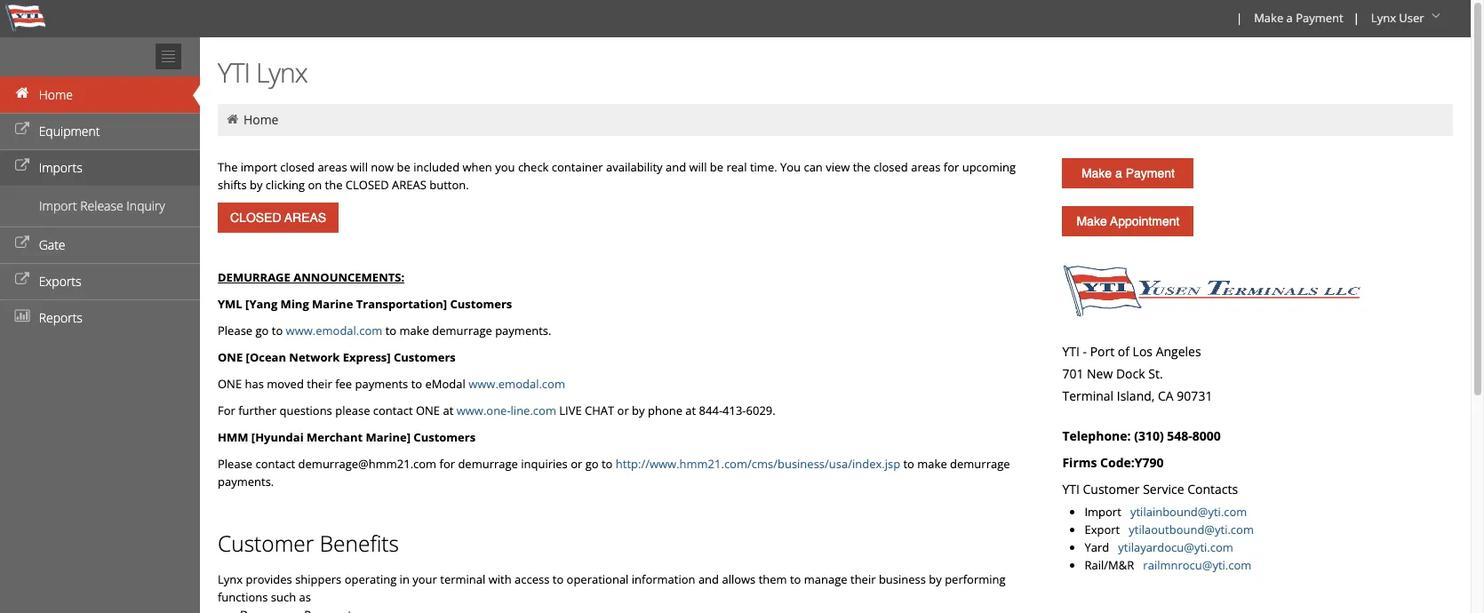 Task type: describe. For each thing, give the bounding box(es) containing it.
http://www.hmm21.com/cms/business/usa/index.jsp link
[[616, 456, 900, 472]]

1 vertical spatial go
[[585, 456, 599, 472]]

hmm
[[218, 429, 248, 445]]

as
[[299, 589, 311, 605]]

operating
[[344, 571, 397, 587]]

1 vertical spatial www.emodal.com
[[468, 376, 565, 392]]

new
[[1087, 365, 1113, 382]]

make for leftmost make a payment link
[[1081, 166, 1112, 180]]

home image
[[13, 87, 31, 100]]

yti customer service contacts
[[1062, 481, 1238, 498]]

2 | from the left
[[1353, 10, 1359, 26]]

equipment link
[[0, 113, 200, 149]]

you
[[780, 159, 801, 175]]

inquiry
[[126, 197, 165, 214]]

railmnrocu@yti.com link
[[1143, 557, 1252, 573]]

0 vertical spatial payments.
[[495, 323, 551, 339]]

angeles
[[1156, 343, 1201, 360]]

2 areas from the left
[[911, 159, 941, 175]]

by inside lynx provides shippers operating in your terminal with access to operational information and allows them to manage their business by performing functions such as
[[929, 571, 942, 587]]

the import closed areas will now be included when you check container availability and will be real time.  you can view the closed areas for upcoming shifts by clicking on the closed areas button.
[[218, 159, 1016, 193]]

button.
[[429, 177, 469, 193]]

0 vertical spatial make a payment
[[1254, 10, 1343, 26]]

0 horizontal spatial make
[[399, 323, 429, 339]]

ytilaoutbound@yti.com
[[1129, 522, 1254, 538]]

1 vertical spatial the
[[325, 177, 343, 193]]

user
[[1399, 10, 1424, 26]]

0 vertical spatial their
[[307, 376, 332, 392]]

when
[[463, 159, 492, 175]]

of
[[1118, 343, 1129, 360]]

and inside the import closed areas will now be included when you check container availability and will be real time.  you can view the closed areas for upcoming shifts by clicking on the closed areas button.
[[666, 159, 686, 175]]

check
[[518, 159, 549, 175]]

0 vertical spatial make
[[1254, 10, 1283, 26]]

please for please go to
[[218, 323, 252, 339]]

reports
[[39, 309, 83, 326]]

2 at from the left
[[685, 403, 696, 419]]

moved
[[267, 376, 304, 392]]

marine
[[312, 296, 353, 312]]

1 vertical spatial make a payment
[[1081, 166, 1175, 180]]

external link image for equipment
[[13, 124, 31, 136]]

lynx provides shippers operating in your terminal with access to operational information and allows them to manage their business by performing functions such as
[[218, 571, 1006, 605]]

payments. inside to make demurrage payments.
[[218, 474, 274, 490]]

1 horizontal spatial home link
[[243, 111, 279, 128]]

0 vertical spatial www.emodal.com
[[286, 323, 382, 339]]

customers for hmm [hyundai merchant marine] customers
[[414, 429, 476, 445]]

with
[[488, 571, 512, 587]]

demurrage
[[218, 269, 290, 285]]

dock
[[1116, 365, 1145, 382]]

[ocean
[[246, 349, 286, 365]]

lynx for user
[[1371, 10, 1396, 26]]

lynx user link
[[1363, 0, 1451, 37]]

1 horizontal spatial customer
[[1083, 481, 1140, 498]]

701
[[1062, 365, 1084, 382]]

one [ocean network express] customers
[[218, 349, 456, 365]]

export
[[1085, 522, 1126, 538]]

one has moved their fee payments to emodal www.emodal.com
[[218, 376, 565, 392]]

import
[[241, 159, 277, 175]]

please go to www.emodal.com to make demurrage payments.
[[218, 323, 551, 339]]

merchant
[[307, 429, 363, 445]]

los
[[1133, 343, 1153, 360]]

angle down image
[[1427, 10, 1445, 22]]

on
[[308, 177, 322, 193]]

1 vertical spatial customer
[[218, 529, 314, 558]]

imports link
[[0, 149, 200, 186]]

your
[[413, 571, 437, 587]]

container
[[552, 159, 603, 175]]

home image
[[225, 113, 240, 125]]

0 vertical spatial customers
[[450, 296, 512, 312]]

ytilayardocu@yti.com
[[1118, 539, 1233, 555]]

import for import release inquiry
[[39, 197, 77, 214]]

manage
[[804, 571, 847, 587]]

areas
[[392, 177, 426, 193]]

reports link
[[0, 299, 200, 336]]

1 horizontal spatial or
[[617, 403, 629, 419]]

you
[[495, 159, 515, 175]]

1 horizontal spatial payment
[[1296, 10, 1343, 26]]

customers for one [ocean network express] customers
[[394, 349, 456, 365]]

0 horizontal spatial for
[[439, 456, 455, 472]]

1 at from the left
[[443, 403, 453, 419]]

telephone: (310) 548-8000
[[1062, 427, 1221, 444]]

contacts
[[1187, 481, 1238, 498]]

yti for yti lynx
[[218, 54, 250, 91]]

closed
[[346, 177, 389, 193]]

allows
[[722, 571, 756, 587]]

1 closed from the left
[[280, 159, 315, 175]]

1 vertical spatial payment
[[1126, 166, 1175, 180]]

gate
[[39, 236, 65, 253]]

information
[[632, 571, 695, 587]]

ytilainbound@yti.com
[[1130, 504, 1247, 520]]

to inside to make demurrage payments.
[[903, 456, 914, 472]]

customer benefits
[[218, 529, 399, 558]]

www.emodal.com link for to make demurrage payments.
[[286, 323, 382, 339]]

view
[[826, 159, 850, 175]]

chat
[[585, 403, 614, 419]]

now
[[371, 159, 394, 175]]

by inside the import closed areas will now be included when you check container availability and will be real time.  you can view the closed areas for upcoming shifts by clicking on the closed areas button.
[[250, 177, 263, 193]]

yard
[[1085, 539, 1115, 555]]

firms
[[1062, 454, 1097, 471]]

island,
[[1117, 387, 1155, 404]]

548-
[[1167, 427, 1192, 444]]

[yang
[[245, 296, 277, 312]]

2 will from the left
[[689, 159, 707, 175]]

http://www.hmm21.com/cms/business/usa/index.jsp
[[616, 456, 900, 472]]

0 horizontal spatial a
[[1115, 166, 1122, 180]]

service
[[1143, 481, 1184, 498]]

ming
[[280, 296, 309, 312]]

2 vertical spatial one
[[416, 403, 440, 419]]

demurrage inside to make demurrage payments.
[[950, 456, 1010, 472]]

railmnrocu@yti.com
[[1143, 557, 1252, 573]]

firms code:y790
[[1062, 454, 1164, 471]]

please
[[335, 403, 370, 419]]



Task type: locate. For each thing, give the bounding box(es) containing it.
go down "[yang"
[[255, 323, 269, 339]]

0 horizontal spatial areas
[[318, 159, 347, 175]]

make for make appointment link at top
[[1077, 214, 1107, 228]]

port
[[1090, 343, 1115, 360]]

-
[[1083, 343, 1087, 360]]

payments. up 'line.com'
[[495, 323, 551, 339]]

1 be from the left
[[397, 159, 410, 175]]

external link image down home icon at the top
[[13, 124, 31, 136]]

or
[[617, 403, 629, 419], [571, 456, 582, 472]]

0 vertical spatial a
[[1286, 10, 1293, 26]]

the right "view"
[[853, 159, 871, 175]]

2 horizontal spatial by
[[929, 571, 942, 587]]

2 please from the top
[[218, 456, 252, 472]]

www.emodal.com down marine
[[286, 323, 382, 339]]

their inside lynx provides shippers operating in your terminal with access to operational information and allows them to manage their business by performing functions such as
[[850, 571, 876, 587]]

external link image down external link icon
[[13, 274, 31, 286]]

payments
[[355, 376, 408, 392]]

bar chart image
[[13, 310, 31, 323]]

www.emodal.com link down marine
[[286, 323, 382, 339]]

imports
[[39, 159, 82, 176]]

1 vertical spatial yti
[[1062, 343, 1080, 360]]

external link image for imports
[[13, 160, 31, 172]]

1 horizontal spatial import
[[1085, 504, 1121, 520]]

customer up provides
[[218, 529, 314, 558]]

them
[[759, 571, 787, 587]]

ytilayardocu@yti.com link
[[1118, 539, 1233, 555]]

1 horizontal spatial by
[[632, 403, 645, 419]]

or right chat
[[617, 403, 629, 419]]

0 vertical spatial make
[[399, 323, 429, 339]]

one down emodal
[[416, 403, 440, 419]]

areas left upcoming
[[911, 159, 941, 175]]

lynx for provides
[[218, 571, 243, 587]]

yti lynx
[[218, 54, 307, 91]]

0 horizontal spatial contact
[[255, 456, 295, 472]]

for
[[218, 403, 235, 419]]

import ytilainbound@yti.com
[[1085, 504, 1247, 520]]

8000
[[1192, 427, 1221, 444]]

will
[[350, 159, 368, 175], [689, 159, 707, 175]]

external link image left imports
[[13, 160, 31, 172]]

0 vertical spatial by
[[250, 177, 263, 193]]

their right manage
[[850, 571, 876, 587]]

1 horizontal spatial make a payment
[[1254, 10, 1343, 26]]

import for import ytilainbound@yti.com
[[1085, 504, 1121, 520]]

one for one [ocean network express] customers
[[218, 349, 243, 365]]

please down yml
[[218, 323, 252, 339]]

0 horizontal spatial make a payment
[[1081, 166, 1175, 180]]

0 horizontal spatial import
[[39, 197, 77, 214]]

such
[[271, 589, 296, 605]]

www.emodal.com link up www.one-line.com 'link'
[[468, 376, 565, 392]]

make
[[399, 323, 429, 339], [917, 456, 947, 472]]

customers
[[450, 296, 512, 312], [394, 349, 456, 365], [414, 429, 476, 445]]

transportation]
[[356, 296, 447, 312]]

external link image inside imports link
[[13, 160, 31, 172]]

1 vertical spatial or
[[571, 456, 582, 472]]

1 external link image from the top
[[13, 124, 31, 136]]

1 vertical spatial make a payment link
[[1062, 158, 1194, 188]]

1 vertical spatial lynx
[[256, 54, 307, 91]]

1 horizontal spatial will
[[689, 159, 707, 175]]

home link up the equipment
[[0, 76, 200, 113]]

0 vertical spatial contact
[[373, 403, 413, 419]]

ca
[[1158, 387, 1174, 404]]

0 horizontal spatial or
[[571, 456, 582, 472]]

terminal
[[1062, 387, 1114, 404]]

1 horizontal spatial closed
[[874, 159, 908, 175]]

home right home image
[[243, 111, 279, 128]]

external link image for exports
[[13, 274, 31, 286]]

1 horizontal spatial contact
[[373, 403, 413, 419]]

0 vertical spatial www.emodal.com link
[[286, 323, 382, 339]]

clicking
[[266, 177, 305, 193]]

1 horizontal spatial a
[[1286, 10, 1293, 26]]

yti inside yti - port of los angeles 701 new dock st. terminal island, ca 90731
[[1062, 343, 1080, 360]]

0 vertical spatial lynx
[[1371, 10, 1396, 26]]

0 vertical spatial customer
[[1083, 481, 1140, 498]]

for left upcoming
[[944, 159, 959, 175]]

0 vertical spatial payment
[[1296, 10, 1343, 26]]

www.emodal.com up www.one-line.com 'link'
[[468, 376, 565, 392]]

2 vertical spatial external link image
[[13, 274, 31, 286]]

0 horizontal spatial by
[[250, 177, 263, 193]]

0 vertical spatial import
[[39, 197, 77, 214]]

included
[[413, 159, 460, 175]]

home link right home image
[[243, 111, 279, 128]]

go
[[255, 323, 269, 339], [585, 456, 599, 472]]

0 vertical spatial external link image
[[13, 124, 31, 136]]

be up areas
[[397, 159, 410, 175]]

for
[[944, 159, 959, 175], [439, 456, 455, 472]]

gate link
[[0, 227, 200, 263]]

contact down [hyundai
[[255, 456, 295, 472]]

ytilaoutbound@yti.com link
[[1129, 522, 1254, 538]]

0 horizontal spatial payment
[[1126, 166, 1175, 180]]

None submit
[[218, 203, 339, 233]]

1 horizontal spatial at
[[685, 403, 696, 419]]

3 external link image from the top
[[13, 274, 31, 286]]

413-
[[723, 403, 746, 419]]

customers down the www.one-
[[414, 429, 476, 445]]

home link
[[0, 76, 200, 113], [243, 111, 279, 128]]

announcements:
[[293, 269, 404, 285]]

to make demurrage payments.
[[218, 456, 1010, 490]]

2 vertical spatial make
[[1077, 214, 1107, 228]]

1 horizontal spatial areas
[[911, 159, 941, 175]]

0 horizontal spatial |
[[1236, 10, 1242, 26]]

one for one has moved their fee payments to emodal www.emodal.com
[[218, 376, 242, 392]]

2 external link image from the top
[[13, 160, 31, 172]]

0 horizontal spatial customer
[[218, 529, 314, 558]]

1 vertical spatial and
[[698, 571, 719, 587]]

will left real
[[689, 159, 707, 175]]

1 horizontal spatial make a payment link
[[1246, 0, 1350, 37]]

1 horizontal spatial |
[[1353, 10, 1359, 26]]

operational
[[567, 571, 629, 587]]

and left allows
[[698, 571, 719, 587]]

or right inquiries
[[571, 456, 582, 472]]

appointment
[[1110, 214, 1180, 228]]

time.
[[750, 159, 777, 175]]

by left phone
[[632, 403, 645, 419]]

yti for yti - port of los angeles 701 new dock st. terminal island, ca 90731
[[1062, 343, 1080, 360]]

1 | from the left
[[1236, 10, 1242, 26]]

2 vertical spatial customers
[[414, 429, 476, 445]]

0 horizontal spatial lynx
[[218, 571, 243, 587]]

0 horizontal spatial home link
[[0, 76, 200, 113]]

www.one-
[[456, 403, 511, 419]]

for down for further questions please contact one at www.one-line.com live chat or by phone at 844-413-6029.
[[439, 456, 455, 472]]

the right on at the left of page
[[325, 177, 343, 193]]

1 will from the left
[[350, 159, 368, 175]]

network
[[289, 349, 340, 365]]

payments.
[[495, 323, 551, 339], [218, 474, 274, 490]]

1 horizontal spatial go
[[585, 456, 599, 472]]

be
[[397, 159, 410, 175], [710, 159, 723, 175]]

their left the fee on the left bottom of page
[[307, 376, 332, 392]]

line.com
[[511, 403, 556, 419]]

yti down firms
[[1062, 481, 1080, 498]]

make inside to make demurrage payments.
[[917, 456, 947, 472]]

1 vertical spatial home
[[243, 111, 279, 128]]

please
[[218, 323, 252, 339], [218, 456, 252, 472]]

1 horizontal spatial payments.
[[495, 323, 551, 339]]

exports
[[39, 273, 81, 290]]

equipment
[[39, 123, 100, 140]]

upcoming
[[962, 159, 1016, 175]]

0 vertical spatial yti
[[218, 54, 250, 91]]

areas up on at the left of page
[[318, 159, 347, 175]]

2 horizontal spatial lynx
[[1371, 10, 1396, 26]]

payment left lynx user
[[1296, 10, 1343, 26]]

0 vertical spatial for
[[944, 159, 959, 175]]

import release inquiry link
[[0, 193, 200, 219]]

external link image inside exports "link"
[[13, 274, 31, 286]]

ytilainbound@yti.com link
[[1130, 504, 1247, 520]]

www.one-line.com link
[[456, 403, 556, 419]]

one left has
[[218, 376, 242, 392]]

0 vertical spatial make a payment link
[[1246, 0, 1350, 37]]

and right the availability
[[666, 159, 686, 175]]

express]
[[343, 349, 391, 365]]

one left [ocean at the left
[[218, 349, 243, 365]]

6029.
[[746, 403, 776, 419]]

closed up clicking
[[280, 159, 315, 175]]

1 horizontal spatial www.emodal.com
[[468, 376, 565, 392]]

exports link
[[0, 263, 200, 299]]

(310)
[[1134, 427, 1164, 444]]

performing
[[945, 571, 1006, 587]]

contact down one has moved their fee payments to emodal www.emodal.com at the bottom of page
[[373, 403, 413, 419]]

import up export
[[1085, 504, 1121, 520]]

1 vertical spatial their
[[850, 571, 876, 587]]

customers up emodal
[[394, 349, 456, 365]]

home right home icon at the top
[[39, 86, 73, 103]]

yti left -
[[1062, 343, 1080, 360]]

yml
[[218, 296, 242, 312]]

and inside lynx provides shippers operating in your terminal with access to operational information and allows them to manage their business by performing functions such as
[[698, 571, 719, 587]]

0 horizontal spatial www.emodal.com
[[286, 323, 382, 339]]

fee
[[335, 376, 352, 392]]

0 vertical spatial or
[[617, 403, 629, 419]]

areas
[[318, 159, 347, 175], [911, 159, 941, 175]]

lynx user
[[1371, 10, 1424, 26]]

questions
[[279, 403, 332, 419]]

0 horizontal spatial closed
[[280, 159, 315, 175]]

0 horizontal spatial and
[[666, 159, 686, 175]]

1 vertical spatial please
[[218, 456, 252, 472]]

at down emodal
[[443, 403, 453, 419]]

will up closed
[[350, 159, 368, 175]]

0 vertical spatial one
[[218, 349, 243, 365]]

1 vertical spatial www.emodal.com link
[[468, 376, 565, 392]]

2 vertical spatial yti
[[1062, 481, 1080, 498]]

0 horizontal spatial home
[[39, 86, 73, 103]]

for further questions please contact one at www.one-line.com live chat or by phone at 844-413-6029.
[[218, 403, 776, 419]]

1 horizontal spatial lynx
[[256, 54, 307, 91]]

availability
[[606, 159, 663, 175]]

1 vertical spatial make
[[917, 456, 947, 472]]

0 vertical spatial home
[[39, 86, 73, 103]]

1 vertical spatial external link image
[[13, 160, 31, 172]]

0 vertical spatial please
[[218, 323, 252, 339]]

payments. down hmm
[[218, 474, 274, 490]]

by right business
[[929, 571, 942, 587]]

1 horizontal spatial their
[[850, 571, 876, 587]]

external link image
[[13, 124, 31, 136], [13, 160, 31, 172], [13, 274, 31, 286]]

www.emodal.com link for one has moved their fee payments to emodal www.emodal.com
[[468, 376, 565, 392]]

2 be from the left
[[710, 159, 723, 175]]

by
[[250, 177, 263, 193], [632, 403, 645, 419], [929, 571, 942, 587]]

1 vertical spatial payments.
[[218, 474, 274, 490]]

0 horizontal spatial www.emodal.com link
[[286, 323, 382, 339]]

1 vertical spatial by
[[632, 403, 645, 419]]

make a payment
[[1254, 10, 1343, 26], [1081, 166, 1175, 180]]

0 horizontal spatial go
[[255, 323, 269, 339]]

1 vertical spatial contact
[[255, 456, 295, 472]]

make appointment link
[[1062, 206, 1194, 236]]

2 vertical spatial lynx
[[218, 571, 243, 587]]

yml [yang ming marine transportation] customers
[[218, 296, 512, 312]]

1 horizontal spatial the
[[853, 159, 871, 175]]

0 horizontal spatial the
[[325, 177, 343, 193]]

phone
[[648, 403, 682, 419]]

90731
[[1177, 387, 1212, 404]]

844-
[[699, 403, 723, 419]]

0 vertical spatial and
[[666, 159, 686, 175]]

1 please from the top
[[218, 323, 252, 339]]

customers right transportation]
[[450, 296, 512, 312]]

import down imports
[[39, 197, 77, 214]]

for inside the import closed areas will now be included when you check container availability and will be real time.  you can view the closed areas for upcoming shifts by clicking on the closed areas button.
[[944, 159, 959, 175]]

external link image
[[13, 237, 31, 250]]

0 horizontal spatial their
[[307, 376, 332, 392]]

0 vertical spatial the
[[853, 159, 871, 175]]

has
[[245, 376, 264, 392]]

at left 844-
[[685, 403, 696, 419]]

1 horizontal spatial for
[[944, 159, 959, 175]]

1 areas from the left
[[318, 159, 347, 175]]

be left real
[[710, 159, 723, 175]]

2 closed from the left
[[874, 159, 908, 175]]

emodal
[[425, 376, 465, 392]]

the
[[218, 159, 238, 175]]

customer down the firms code:y790
[[1083, 481, 1140, 498]]

[hyundai
[[251, 429, 304, 445]]

1 vertical spatial one
[[218, 376, 242, 392]]

yti for yti customer service contacts
[[1062, 481, 1080, 498]]

go right inquiries
[[585, 456, 599, 472]]

release
[[80, 197, 123, 214]]

please down hmm
[[218, 456, 252, 472]]

0 horizontal spatial make a payment link
[[1062, 158, 1194, 188]]

functions
[[218, 589, 268, 605]]

1 horizontal spatial www.emodal.com link
[[468, 376, 565, 392]]

www.emodal.com
[[286, 323, 382, 339], [468, 376, 565, 392]]

shifts
[[218, 177, 247, 193]]

1 vertical spatial for
[[439, 456, 455, 472]]

by down import
[[250, 177, 263, 193]]

benefits
[[320, 529, 399, 558]]

one
[[218, 349, 243, 365], [218, 376, 242, 392], [416, 403, 440, 419]]

lynx inside lynx provides shippers operating in your terminal with access to operational information and allows them to manage their business by performing functions such as
[[218, 571, 243, 587]]

live
[[559, 403, 582, 419]]

yti up home image
[[218, 54, 250, 91]]

1 horizontal spatial and
[[698, 571, 719, 587]]

please for please contact demurrage@hmm21.com for demurrage inquiries or go to
[[218, 456, 252, 472]]

1 horizontal spatial make
[[917, 456, 947, 472]]

external link image inside 'equipment' link
[[13, 124, 31, 136]]

can
[[804, 159, 823, 175]]

1 vertical spatial make
[[1081, 166, 1112, 180]]

1 vertical spatial a
[[1115, 166, 1122, 180]]

1 vertical spatial import
[[1085, 504, 1121, 520]]

make appointment
[[1077, 214, 1180, 228]]

payment up appointment
[[1126, 166, 1175, 180]]

closed right "view"
[[874, 159, 908, 175]]



Task type: vqa. For each thing, say whether or not it's contained in the screenshot.


